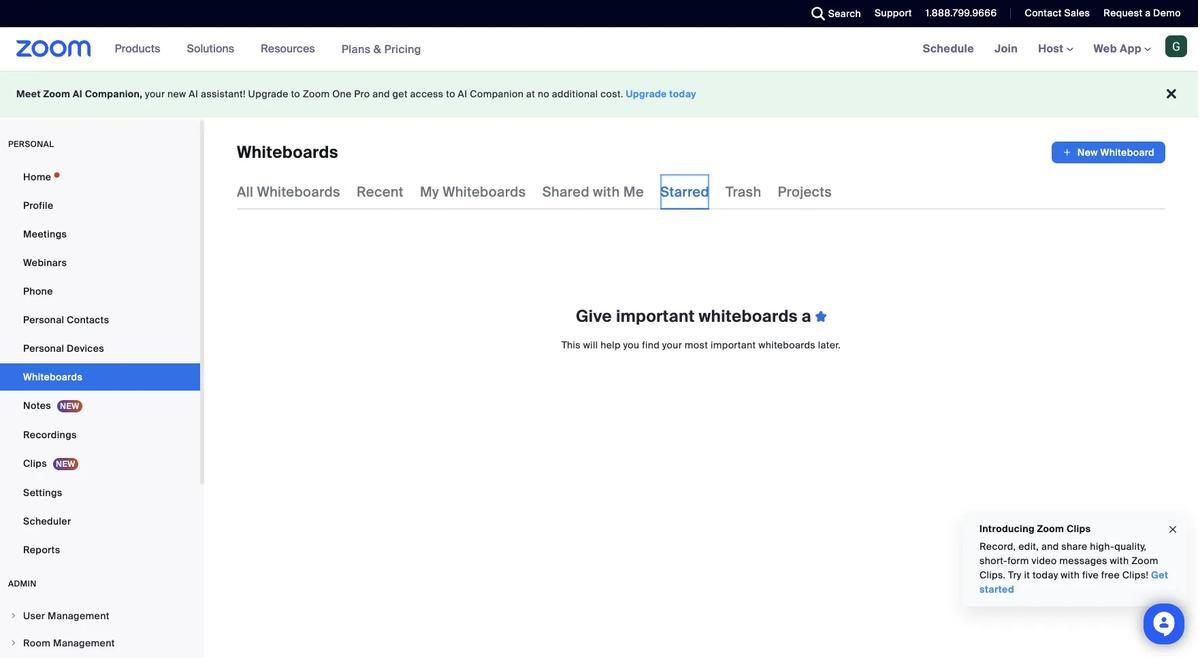 Task type: locate. For each thing, give the bounding box(es) containing it.
whiteboards inside "whiteboards" link
[[23, 371, 83, 383]]

ai left companion,
[[73, 88, 82, 100]]

schedule
[[923, 42, 975, 56]]

my
[[420, 183, 439, 201]]

0 horizontal spatial today
[[670, 88, 697, 100]]

0 vertical spatial management
[[48, 610, 110, 622]]

your inside the "meet zoom ai companion," footer
[[145, 88, 165, 100]]

0 horizontal spatial upgrade
[[248, 88, 289, 100]]

1 horizontal spatial your
[[663, 339, 682, 351]]

contacts
[[67, 314, 109, 326]]

0 horizontal spatial important
[[616, 306, 695, 327]]

banner
[[0, 27, 1199, 72]]

help
[[601, 339, 621, 351]]

with down messages
[[1061, 569, 1080, 582]]

new whiteboard button
[[1052, 142, 1166, 163]]

notes
[[23, 400, 51, 412]]

0 horizontal spatial and
[[373, 88, 390, 100]]

new
[[1078, 146, 1099, 159]]

it
[[1025, 569, 1031, 582]]

3 ai from the left
[[458, 88, 468, 100]]

1 to from the left
[[291, 88, 300, 100]]

to down resources dropdown button
[[291, 88, 300, 100]]

1 vertical spatial today
[[1033, 569, 1059, 582]]

meetings navigation
[[913, 27, 1199, 72]]

0 vertical spatial and
[[373, 88, 390, 100]]

and up video
[[1042, 541, 1059, 553]]

personal
[[23, 314, 64, 326], [23, 343, 64, 355]]

1 horizontal spatial and
[[1042, 541, 1059, 553]]

0 vertical spatial clips
[[23, 458, 47, 470]]

profile
[[23, 200, 53, 212]]

and inside record, edit, and share high-quality, short-form video messages with zoom clips. try it today with five free clips!
[[1042, 541, 1059, 553]]

2 horizontal spatial ai
[[458, 88, 468, 100]]

this will help you find your most important whiteboards later.
[[562, 339, 841, 351]]

with
[[593, 183, 620, 201], [1111, 555, 1130, 567], [1061, 569, 1080, 582]]

management inside 'menu item'
[[48, 610, 110, 622]]

clips.
[[980, 569, 1006, 582]]

shared with me
[[543, 183, 644, 201]]

and left get
[[373, 88, 390, 100]]

recent
[[357, 183, 404, 201]]

ai left the companion
[[458, 88, 468, 100]]

with up free
[[1111, 555, 1130, 567]]

1 horizontal spatial ai
[[189, 88, 198, 100]]

today down video
[[1033, 569, 1059, 582]]

your right find
[[663, 339, 682, 351]]

home
[[23, 171, 51, 183]]

1 vertical spatial important
[[711, 339, 756, 351]]

whiteboards link
[[0, 364, 200, 391]]

whiteboards
[[699, 306, 798, 327], [759, 339, 816, 351]]

settings link
[[0, 479, 200, 507]]

personal devices
[[23, 343, 104, 355]]

1 horizontal spatial clips
[[1067, 523, 1091, 535]]

1 horizontal spatial today
[[1033, 569, 1059, 582]]

whiteboards down "personal devices" in the left bottom of the page
[[23, 371, 83, 383]]

all
[[237, 183, 254, 201]]

2 horizontal spatial with
[[1111, 555, 1130, 567]]

right image
[[10, 612, 18, 620]]

at
[[526, 88, 535, 100]]

whiteboards application
[[237, 142, 1166, 163]]

whiteboards left later.
[[759, 339, 816, 351]]

find
[[642, 339, 660, 351]]

whiteboards right all
[[257, 183, 341, 201]]

room management menu item
[[0, 631, 200, 657]]

clips
[[23, 458, 47, 470], [1067, 523, 1091, 535]]

1 vertical spatial management
[[53, 637, 115, 650]]

0 horizontal spatial ai
[[73, 88, 82, 100]]

phone
[[23, 285, 53, 298]]

important right most
[[711, 339, 756, 351]]

personal down personal contacts
[[23, 343, 64, 355]]

personal down phone
[[23, 314, 64, 326]]

short-
[[980, 555, 1008, 567]]

devices
[[67, 343, 104, 355]]

new whiteboard
[[1078, 146, 1155, 159]]

solutions
[[187, 42, 234, 56]]

whiteboards up this will help you find your most important whiteboards later.
[[699, 306, 798, 327]]

1 upgrade from the left
[[248, 88, 289, 100]]

0 horizontal spatial with
[[593, 183, 620, 201]]

meet
[[16, 88, 41, 100]]

with left me
[[593, 183, 620, 201]]

0 horizontal spatial to
[[291, 88, 300, 100]]

clips inside clips link
[[23, 458, 47, 470]]

0 vertical spatial personal
[[23, 314, 64, 326]]

2 vertical spatial with
[[1061, 569, 1080, 582]]

phone link
[[0, 278, 200, 305]]

important up find
[[616, 306, 695, 327]]

1 personal from the top
[[23, 314, 64, 326]]

your
[[145, 88, 165, 100], [663, 339, 682, 351]]

web
[[1094, 42, 1118, 56]]

video
[[1032, 555, 1057, 567]]

0 vertical spatial important
[[616, 306, 695, 327]]

to
[[291, 88, 300, 100], [446, 88, 456, 100]]

1 horizontal spatial to
[[446, 88, 456, 100]]

management up room management
[[48, 610, 110, 622]]

additional
[[552, 88, 598, 100]]

0 vertical spatial with
[[593, 183, 620, 201]]

zoom logo image
[[16, 40, 91, 57]]

new
[[168, 88, 186, 100]]

plans & pricing
[[342, 42, 422, 56]]

1.888.799.9666 button
[[916, 0, 1001, 27], [926, 7, 997, 19]]

upgrade
[[248, 88, 289, 100], [626, 88, 667, 100]]

products
[[115, 42, 160, 56]]

whiteboards up all whiteboards
[[237, 142, 338, 163]]

and inside the "meet zoom ai companion," footer
[[373, 88, 390, 100]]

1 vertical spatial whiteboards
[[759, 339, 816, 351]]

give important whiteboards a
[[576, 306, 816, 327]]

plans & pricing link
[[342, 42, 422, 56], [342, 42, 422, 56]]

zoom up clips!
[[1132, 555, 1159, 567]]

quality,
[[1115, 541, 1147, 553]]

today up whiteboards application
[[670, 88, 697, 100]]

2 personal from the top
[[23, 343, 64, 355]]

messages
[[1060, 555, 1108, 567]]

all whiteboards
[[237, 183, 341, 201]]

resources
[[261, 42, 315, 56]]

recordings
[[23, 429, 77, 441]]

with inside tabs of all whiteboard page tab list
[[593, 183, 620, 201]]

tabs of all whiteboard page tab list
[[237, 174, 832, 210]]

clips up share
[[1067, 523, 1091, 535]]

management inside "menu item"
[[53, 637, 115, 650]]

record,
[[980, 541, 1016, 553]]

1 vertical spatial a
[[802, 306, 812, 327]]

ai right the new
[[189, 88, 198, 100]]

1 horizontal spatial upgrade
[[626, 88, 667, 100]]

zoom inside record, edit, and share high-quality, short-form video messages with zoom clips. try it today with five free clips!
[[1132, 555, 1159, 567]]

1 horizontal spatial a
[[1146, 7, 1151, 19]]

and
[[373, 88, 390, 100], [1042, 541, 1059, 553]]

get started
[[980, 569, 1169, 596]]

2 upgrade from the left
[[626, 88, 667, 100]]

1 vertical spatial personal
[[23, 343, 64, 355]]

contact sales link
[[1015, 0, 1094, 27], [1025, 7, 1091, 19]]

0 horizontal spatial a
[[802, 306, 812, 327]]

0 horizontal spatial clips
[[23, 458, 47, 470]]

personal for personal contacts
[[23, 314, 64, 326]]

upgrade right cost.
[[626, 88, 667, 100]]

home link
[[0, 163, 200, 191]]

clips up settings
[[23, 458, 47, 470]]

0 vertical spatial your
[[145, 88, 165, 100]]

0 vertical spatial a
[[1146, 7, 1151, 19]]

1 ai from the left
[[73, 88, 82, 100]]

1 vertical spatial and
[[1042, 541, 1059, 553]]

support
[[875, 7, 912, 19]]

your left the new
[[145, 88, 165, 100]]

management down the "user management" 'menu item'
[[53, 637, 115, 650]]

introducing zoom clips
[[980, 523, 1091, 535]]

meet zoom ai companion, your new ai assistant! upgrade to zoom one pro and get access to ai companion at no additional cost. upgrade today
[[16, 88, 697, 100]]

close image
[[1168, 522, 1179, 538]]

plans
[[342, 42, 371, 56]]

important
[[616, 306, 695, 327], [711, 339, 756, 351]]

user
[[23, 610, 45, 622]]

0 vertical spatial today
[[670, 88, 697, 100]]

management
[[48, 610, 110, 622], [53, 637, 115, 650]]

get
[[393, 88, 408, 100]]

share
[[1062, 541, 1088, 553]]

0 horizontal spatial your
[[145, 88, 165, 100]]

access
[[410, 88, 444, 100]]

user management menu item
[[0, 603, 200, 629]]

high-
[[1091, 541, 1115, 553]]

to right the access
[[446, 88, 456, 100]]

room
[[23, 637, 51, 650]]

zoom left one on the top
[[303, 88, 330, 100]]

upgrade down product information navigation
[[248, 88, 289, 100]]

profile link
[[0, 192, 200, 219]]

companion,
[[85, 88, 143, 100]]

try
[[1009, 569, 1022, 582]]



Task type: vqa. For each thing, say whether or not it's contained in the screenshot.
the bottommost application
no



Task type: describe. For each thing, give the bounding box(es) containing it.
1 vertical spatial clips
[[1067, 523, 1091, 535]]

products button
[[115, 27, 166, 71]]

management for room management
[[53, 637, 115, 650]]

1 vertical spatial with
[[1111, 555, 1130, 567]]

add image
[[1063, 146, 1073, 159]]

meetings link
[[0, 221, 200, 248]]

contact sales
[[1025, 7, 1091, 19]]

clips!
[[1123, 569, 1149, 582]]

web app button
[[1094, 42, 1152, 56]]

1 horizontal spatial with
[[1061, 569, 1080, 582]]

schedule link
[[913, 27, 985, 71]]

upgrade today link
[[626, 88, 697, 100]]

get started link
[[980, 569, 1169, 596]]

meetings
[[23, 228, 67, 240]]

reports link
[[0, 537, 200, 564]]

admin menu menu
[[0, 603, 200, 659]]

record, edit, and share high-quality, short-form video messages with zoom clips. try it today with five free clips!
[[980, 541, 1159, 582]]

today inside record, edit, and share high-quality, short-form video messages with zoom clips. try it today with five free clips!
[[1033, 569, 1059, 582]]

personal contacts link
[[0, 306, 200, 334]]

contact
[[1025, 7, 1062, 19]]

later.
[[819, 339, 841, 351]]

whiteboard
[[1101, 146, 1155, 159]]

recordings link
[[0, 422, 200, 449]]

today inside the "meet zoom ai companion," footer
[[670, 88, 697, 100]]

edit,
[[1019, 541, 1039, 553]]

trash
[[726, 183, 762, 201]]

personal devices link
[[0, 335, 200, 362]]

five
[[1083, 569, 1099, 582]]

give
[[576, 306, 612, 327]]

app
[[1120, 42, 1142, 56]]

1 horizontal spatial important
[[711, 339, 756, 351]]

0 vertical spatial whiteboards
[[699, 306, 798, 327]]

scheduler link
[[0, 508, 200, 535]]

join
[[995, 42, 1018, 56]]

reports
[[23, 544, 60, 556]]

host
[[1039, 42, 1067, 56]]

profile picture image
[[1166, 35, 1188, 57]]

introducing
[[980, 523, 1035, 535]]

started
[[980, 584, 1015, 596]]

personal menu menu
[[0, 163, 200, 565]]

whiteboards inside whiteboards application
[[237, 142, 338, 163]]

form
[[1008, 555, 1030, 567]]

right image
[[10, 640, 18, 648]]

search
[[829, 7, 862, 20]]

web app
[[1094, 42, 1142, 56]]

product information navigation
[[105, 27, 432, 72]]

no
[[538, 88, 550, 100]]

me
[[624, 183, 644, 201]]

whiteboards right my
[[443, 183, 526, 201]]

management for user management
[[48, 610, 110, 622]]

pricing
[[384, 42, 422, 56]]

sales
[[1065, 7, 1091, 19]]

will
[[584, 339, 598, 351]]

meet zoom ai companion, footer
[[0, 71, 1199, 118]]

zoom up edit,
[[1038, 523, 1065, 535]]

get
[[1152, 569, 1169, 582]]

assistant!
[[201, 88, 246, 100]]

cost.
[[601, 88, 624, 100]]

clips link
[[0, 450, 200, 478]]

starred
[[661, 183, 710, 201]]

join link
[[985, 27, 1029, 71]]

scheduler
[[23, 516, 71, 528]]

2 ai from the left
[[189, 88, 198, 100]]

&
[[374, 42, 382, 56]]

personal
[[8, 139, 54, 150]]

shared
[[543, 183, 590, 201]]

companion
[[470, 88, 524, 100]]

host button
[[1039, 42, 1074, 56]]

notes link
[[0, 392, 200, 420]]

zoom right meet
[[43, 88, 70, 100]]

user management
[[23, 610, 110, 622]]

request
[[1104, 7, 1143, 19]]

most
[[685, 339, 708, 351]]

my whiteboards
[[420, 183, 526, 201]]

banner containing products
[[0, 27, 1199, 72]]

request a demo
[[1104, 7, 1182, 19]]

you
[[624, 339, 640, 351]]

projects
[[778, 183, 832, 201]]

personal contacts
[[23, 314, 109, 326]]

resources button
[[261, 27, 321, 71]]

1 vertical spatial your
[[663, 339, 682, 351]]

personal for personal devices
[[23, 343, 64, 355]]

webinars link
[[0, 249, 200, 277]]

room management
[[23, 637, 115, 650]]

solutions button
[[187, 27, 240, 71]]

2 to from the left
[[446, 88, 456, 100]]

search button
[[801, 0, 865, 27]]

free
[[1102, 569, 1120, 582]]

pro
[[354, 88, 370, 100]]

1.888.799.9666
[[926, 7, 997, 19]]



